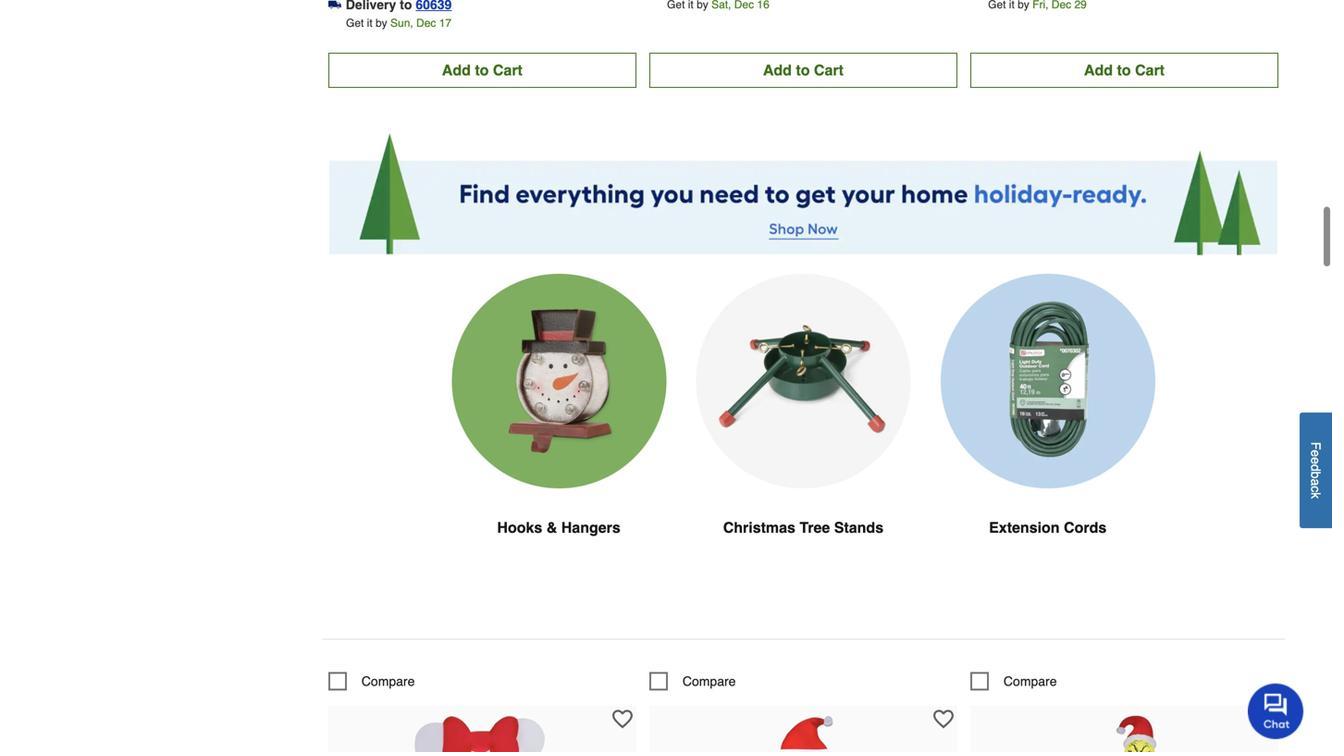 Task type: describe. For each thing, give the bounding box(es) containing it.
a
[[1309, 479, 1324, 486]]

hooks
[[497, 519, 543, 536]]

christmas tree stands link
[[696, 274, 911, 584]]

1 heart outline image from the left
[[934, 709, 954, 730]]

hangers
[[561, 519, 621, 536]]

2 heart outline image from the left
[[1255, 709, 1275, 730]]

f e e d b a c k button
[[1300, 413, 1333, 528]]

2 to from the left
[[796, 61, 810, 79]]

compare for 5014124635 element
[[683, 674, 736, 689]]

chat invite button image
[[1248, 683, 1305, 739]]

stands
[[834, 519, 884, 536]]

extension cords link
[[941, 274, 1156, 584]]

f e e d b a c k
[[1309, 442, 1324, 499]]

cords
[[1064, 519, 1107, 536]]

it
[[367, 17, 373, 30]]

tree
[[800, 519, 830, 536]]

extension
[[989, 519, 1060, 536]]

17
[[439, 17, 452, 30]]

5014124569 element
[[328, 672, 415, 691]]

get it by sun, dec 17
[[346, 17, 452, 30]]

3 add to cart button from the left
[[971, 53, 1279, 88]]

add for 2nd add to cart "button" from right
[[763, 61, 792, 79]]

compare for 5014124897 element
[[1004, 674, 1057, 689]]

get
[[346, 17, 364, 30]]

add for 1st add to cart "button" from the right
[[1084, 61, 1113, 79]]

a round snowman christmas stocking hanger. image
[[452, 274, 666, 488]]

k
[[1309, 492, 1324, 499]]

compare for 5014124569 element on the left
[[362, 674, 415, 689]]

heart outline image
[[612, 709, 633, 730]]

find everything you need to get your home holiday-ready. image
[[329, 132, 1278, 255]]

by
[[376, 17, 387, 30]]



Task type: vqa. For each thing, say whether or not it's contained in the screenshot.
s
no



Task type: locate. For each thing, give the bounding box(es) containing it.
compare inside 5014124569 element
[[362, 674, 415, 689]]

2 horizontal spatial cart
[[1135, 61, 1165, 79]]

cart for first add to cart "button" from the left
[[493, 61, 523, 79]]

grinch dr seuss's 7.5-ft lighted dr. seuss the grinch merry christmas inflatable image
[[1023, 715, 1227, 752]]

extension cords
[[989, 519, 1107, 536]]

0 horizontal spatial heart outline image
[[934, 709, 954, 730]]

0 horizontal spatial cart
[[493, 61, 523, 79]]

d
[[1309, 464, 1324, 471]]

2 e from the top
[[1309, 457, 1324, 464]]

heart outline image
[[934, 709, 954, 730], [1255, 709, 1275, 730]]

1 horizontal spatial compare
[[683, 674, 736, 689]]

1 e from the top
[[1309, 450, 1324, 457]]

1 horizontal spatial add
[[763, 61, 792, 79]]

2 cart from the left
[[814, 61, 844, 79]]

3 add to cart from the left
[[1084, 61, 1165, 79]]

1 add to cart button from the left
[[328, 53, 637, 88]]

c
[[1309, 486, 1324, 492]]

0 horizontal spatial add
[[442, 61, 471, 79]]

2 horizontal spatial compare
[[1004, 674, 1057, 689]]

2 compare from the left
[[683, 674, 736, 689]]

disney 3.5-ft lighted minnie mouse christmas inflatable image
[[381, 715, 584, 752]]

to
[[475, 61, 489, 79], [796, 61, 810, 79], [1117, 61, 1131, 79]]

1 to from the left
[[475, 61, 489, 79]]

compare inside 5014124897 element
[[1004, 674, 1057, 689]]

compare
[[362, 674, 415, 689], [683, 674, 736, 689], [1004, 674, 1057, 689]]

2 horizontal spatial add to cart
[[1084, 61, 1165, 79]]

hooks & hangers link
[[452, 274, 666, 584]]

hooks & hangers
[[497, 519, 621, 536]]

3 to from the left
[[1117, 61, 1131, 79]]

1 horizontal spatial add to cart button
[[649, 53, 958, 88]]

cart for 2nd add to cart "button" from right
[[814, 61, 844, 79]]

2 add from the left
[[763, 61, 792, 79]]

&
[[547, 519, 557, 536]]

f
[[1309, 442, 1324, 450]]

5014124897 element
[[971, 672, 1057, 691]]

christmas tree stands
[[723, 519, 884, 536]]

1 horizontal spatial add to cart
[[763, 61, 844, 79]]

holiday living 3.5-ft santa inflatable image
[[702, 715, 905, 752]]

5014124635 element
[[649, 672, 736, 691]]

add to cart
[[442, 61, 523, 79], [763, 61, 844, 79], [1084, 61, 1165, 79]]

sun,
[[391, 17, 413, 30]]

1 horizontal spatial cart
[[814, 61, 844, 79]]

add to cart button
[[328, 53, 637, 88], [649, 53, 958, 88], [971, 53, 1279, 88]]

0 horizontal spatial compare
[[362, 674, 415, 689]]

2 horizontal spatial add to cart button
[[971, 53, 1279, 88]]

dec
[[416, 17, 436, 30]]

2 add to cart button from the left
[[649, 53, 958, 88]]

a green metal christmas tree stand. image
[[696, 274, 911, 488]]

1 horizontal spatial heart outline image
[[1255, 709, 1275, 730]]

1 cart from the left
[[493, 61, 523, 79]]

e up b
[[1309, 457, 1324, 464]]

0 horizontal spatial to
[[475, 61, 489, 79]]

compare inside 5014124635 element
[[683, 674, 736, 689]]

truck filled image
[[328, 0, 341, 11]]

3 compare from the left
[[1004, 674, 1057, 689]]

cart
[[493, 61, 523, 79], [814, 61, 844, 79], [1135, 61, 1165, 79]]

b
[[1309, 471, 1324, 479]]

0 horizontal spatial add to cart
[[442, 61, 523, 79]]

add for first add to cart "button" from the left
[[442, 61, 471, 79]]

add
[[442, 61, 471, 79], [763, 61, 792, 79], [1084, 61, 1113, 79]]

e
[[1309, 450, 1324, 457], [1309, 457, 1324, 464]]

christmas
[[723, 519, 796, 536]]

2 add to cart from the left
[[763, 61, 844, 79]]

a packaged green utilitech outdoor power extension cord. image
[[941, 274, 1156, 488]]

3 cart from the left
[[1135, 61, 1165, 79]]

3 add from the left
[[1084, 61, 1113, 79]]

2 horizontal spatial to
[[1117, 61, 1131, 79]]

e up "d"
[[1309, 450, 1324, 457]]

cart for 1st add to cart "button" from the right
[[1135, 61, 1165, 79]]

0 horizontal spatial add to cart button
[[328, 53, 637, 88]]

1 horizontal spatial to
[[796, 61, 810, 79]]

1 compare from the left
[[362, 674, 415, 689]]

1 add to cart from the left
[[442, 61, 523, 79]]

1 add from the left
[[442, 61, 471, 79]]

2 horizontal spatial add
[[1084, 61, 1113, 79]]



